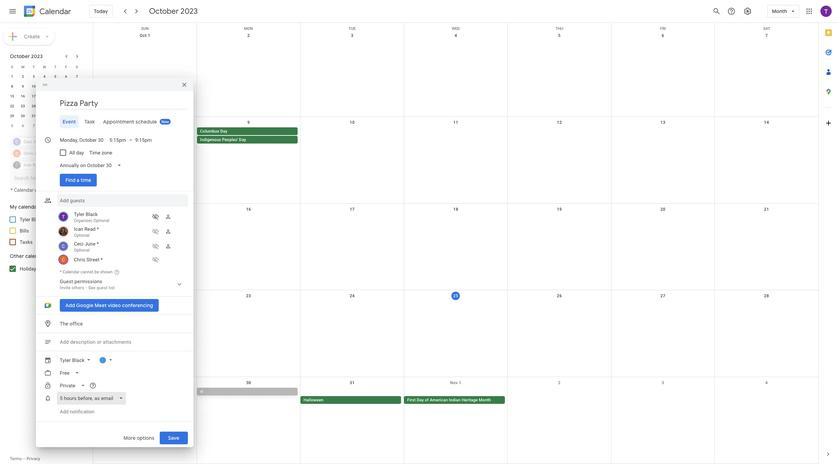 Task type: describe. For each thing, give the bounding box(es) containing it.
18
[[453, 207, 458, 212]]

31 for 2
[[350, 381, 355, 385]]

1 for nov 1
[[459, 381, 462, 385]]

nov 1
[[450, 381, 462, 385]]

appointment schedule
[[103, 119, 157, 125]]

chris
[[74, 257, 85, 263]]

invite others
[[60, 285, 84, 290]]

26 element
[[51, 102, 60, 111]]

zone
[[102, 150, 112, 156]]

optional for read
[[74, 233, 90, 238]]

row containing oct 1
[[93, 30, 819, 117]]

show schedule of ican read image
[[150, 226, 161, 237]]

1 vertical spatial shown
[[100, 270, 113, 275]]

task
[[84, 119, 95, 125]]

november 9 element
[[51, 122, 60, 130]]

guest
[[60, 279, 73, 284]]

2 vertical spatial 5
[[11, 124, 13, 128]]

1 horizontal spatial tab list
[[819, 23, 838, 444]]

17 inside "element"
[[32, 94, 36, 98]]

create button
[[3, 28, 55, 45]]

november 7 element
[[29, 122, 38, 130]]

bills
[[20, 228, 29, 234]]

event
[[63, 119, 76, 125]]

guests invited to this event. tree
[[57, 210, 188, 265]]

schedule
[[136, 119, 157, 125]]

1 horizontal spatial –
[[129, 137, 132, 143]]

27 inside row group
[[64, 104, 68, 108]]

columbus day indigenous peoples' day
[[200, 129, 246, 142]]

holidays
[[20, 266, 39, 272]]

Add title text field
[[60, 98, 188, 109]]

black inside my calendars list
[[31, 217, 44, 222]]

row containing sun
[[93, 23, 819, 31]]

7 for oct 1
[[766, 33, 768, 38]]

6 for 1
[[65, 75, 67, 78]]

of
[[425, 398, 429, 403]]

28 inside grid
[[764, 294, 769, 299]]

the office button
[[57, 317, 188, 330]]

indigenous
[[200, 137, 221, 142]]

12
[[557, 120, 562, 125]]

19 element
[[51, 92, 60, 101]]

1 horizontal spatial be
[[94, 270, 99, 275]]

tab list containing event
[[42, 115, 188, 128]]

see
[[88, 285, 96, 290]]

in
[[40, 266, 44, 272]]

columbus
[[200, 129, 219, 134]]

be inside * calendar cannot be shown search box
[[51, 187, 56, 193]]

october 2023 grid
[[7, 62, 82, 131]]

2 for 1
[[22, 75, 24, 78]]

tyler black organizer, optional
[[74, 212, 109, 223]]

notification
[[70, 409, 94, 415]]

* Calendar cannot be shown search field
[[0, 132, 87, 193]]

ceci june * optional
[[74, 241, 99, 253]]

states
[[60, 266, 74, 272]]

f
[[65, 65, 67, 69]]

26
[[557, 294, 562, 299]]

19
[[557, 207, 562, 212]]

november 2 element
[[51, 112, 60, 120]]

24 for 27
[[32, 104, 36, 108]]

organizer,
[[74, 218, 93, 223]]

terms
[[10, 456, 22, 461]]

20
[[661, 207, 666, 212]]

1 horizontal spatial tyler
[[60, 358, 71, 363]]

1 horizontal spatial cannot
[[80, 270, 93, 275]]

row containing 30
[[93, 377, 819, 464]]

1 vertical spatial 2023
[[31, 53, 43, 59]]

show schedule of ceci june image
[[150, 241, 161, 252]]

add notification
[[60, 409, 94, 415]]

the office
[[60, 321, 83, 327]]

my calendars list
[[1, 214, 87, 248]]

14 element
[[73, 82, 81, 91]]

time
[[81, 177, 91, 183]]

23 for 27
[[21, 104, 25, 108]]

15 inside "october 2023" grid
[[10, 94, 14, 98]]

13
[[661, 120, 666, 125]]

guest permissions
[[60, 279, 102, 284]]

privacy
[[27, 456, 40, 461]]

see guest list
[[88, 285, 115, 290]]

27 inside grid
[[661, 294, 666, 299]]

peoples'
[[222, 137, 238, 142]]

0 horizontal spatial 7
[[33, 124, 35, 128]]

terms – privacy
[[10, 456, 40, 461]]

2 vertical spatial calendar
[[63, 270, 79, 275]]

first
[[407, 398, 416, 403]]

new element
[[160, 119, 171, 125]]

today
[[94, 8, 108, 14]]

row containing 29
[[7, 111, 82, 121]]

Search for people text field
[[14, 172, 76, 184]]

1 vertical spatial october
[[10, 53, 30, 59]]

first day of american indian heritage month
[[407, 398, 491, 403]]

my
[[10, 204, 17, 210]]

ican read, optional tree item
[[57, 225, 188, 239]]

november 4 element
[[73, 112, 81, 120]]

all
[[69, 150, 75, 156]]

0 vertical spatial calendar
[[39, 7, 71, 16]]

row containing s
[[7, 62, 82, 72]]

6 for oct 1
[[662, 33, 664, 38]]

1 vertical spatial * calendar cannot be shown
[[60, 270, 113, 275]]

wed
[[452, 26, 460, 31]]

list
[[109, 285, 115, 290]]

29 element
[[8, 112, 16, 120]]

row group containing 1
[[7, 72, 82, 131]]

first day of american indian heritage month button
[[404, 396, 505, 404]]

7 for 1
[[76, 75, 78, 78]]

22 for 27
[[10, 104, 14, 108]]

25
[[453, 294, 458, 299]]

row containing 1
[[7, 72, 82, 82]]

time
[[90, 150, 101, 156]]

Start date text field
[[60, 136, 104, 144]]

thu
[[556, 26, 563, 31]]

halloween button
[[300, 396, 401, 404]]

time zone
[[90, 150, 112, 156]]

read
[[84, 226, 96, 232]]

5 for 1
[[54, 75, 56, 78]]

oct
[[140, 33, 147, 38]]

0 horizontal spatial october 2023
[[10, 53, 43, 59]]

tasks
[[20, 239, 33, 245]]

add for add description or attachments
[[60, 339, 69, 345]]

calendar heading
[[38, 7, 71, 16]]

others
[[72, 285, 84, 290]]

ican read * optional
[[74, 226, 99, 238]]

office
[[70, 321, 83, 327]]

15 element
[[8, 92, 16, 101]]

* inside search box
[[11, 187, 13, 193]]

23 for 26
[[246, 294, 251, 299]]

sun
[[141, 26, 149, 31]]

shown inside search box
[[58, 187, 72, 193]]

united
[[45, 266, 59, 272]]

find a time button
[[60, 172, 97, 189]]

1 vertical spatial 15
[[143, 207, 148, 212]]

8 for sun
[[144, 120, 146, 125]]

show schedule of chris street image
[[150, 254, 161, 265]]

heritage
[[462, 398, 478, 403]]

2 horizontal spatial 2
[[558, 381, 561, 385]]

2 t from the left
[[54, 65, 56, 69]]

10 for october 2023
[[32, 84, 36, 88]]

1 horizontal spatial tyler black
[[60, 358, 85, 363]]

chris street *
[[74, 257, 103, 263]]

a
[[77, 177, 79, 183]]

privacy link
[[27, 456, 40, 461]]

day
[[76, 150, 84, 156]]

day for first
[[417, 398, 424, 403]]

21 element
[[73, 92, 81, 101]]

time zone button
[[87, 146, 115, 159]]

november 10 element
[[62, 122, 70, 130]]



Task type: locate. For each thing, give the bounding box(es) containing it.
2 horizontal spatial tyler
[[74, 212, 84, 217]]

0 horizontal spatial 1
[[11, 75, 13, 78]]

1 horizontal spatial t
[[54, 65, 56, 69]]

s
[[11, 65, 13, 69], [76, 65, 78, 69]]

0 vertical spatial 30
[[21, 114, 25, 118]]

1 horizontal spatial s
[[76, 65, 78, 69]]

* right united
[[60, 270, 62, 275]]

2 horizontal spatial 11
[[453, 120, 458, 125]]

1 vertical spatial 9
[[247, 120, 250, 125]]

11 inside grid
[[453, 120, 458, 125]]

2 vertical spatial 7
[[33, 124, 35, 128]]

24 for 26
[[350, 294, 355, 299]]

oct 1
[[140, 33, 150, 38]]

28
[[75, 104, 79, 108], [764, 294, 769, 299]]

optional down the ceci
[[74, 248, 90, 253]]

2 horizontal spatial 6
[[662, 33, 664, 38]]

30 inside grid
[[246, 381, 251, 385]]

calendars up in
[[25, 253, 48, 259]]

1 horizontal spatial 23
[[246, 294, 251, 299]]

settings menu image
[[744, 7, 752, 15]]

tyler black up bills
[[20, 217, 44, 222]]

23
[[21, 104, 25, 108], [246, 294, 251, 299]]

24 inside "october 2023" grid
[[32, 104, 36, 108]]

21
[[764, 207, 769, 212]]

1 vertical spatial 28
[[764, 294, 769, 299]]

0 vertical spatial 24
[[32, 104, 36, 108]]

2 vertical spatial 1
[[459, 381, 462, 385]]

30 for 3
[[21, 114, 25, 118]]

16 element
[[19, 92, 27, 101]]

11 inside row
[[75, 124, 79, 128]]

day
[[220, 129, 227, 134], [239, 137, 246, 142], [417, 398, 424, 403]]

0 vertical spatial 23
[[21, 104, 25, 108]]

–
[[129, 137, 132, 143], [23, 456, 26, 461]]

5 inside grid
[[558, 33, 561, 38]]

grid containing oct 1
[[93, 23, 819, 464]]

task button
[[82, 115, 98, 128]]

main drawer image
[[8, 7, 17, 15]]

cannot up permissions
[[80, 270, 93, 275]]

tyler
[[74, 212, 84, 217], [20, 217, 30, 222], [60, 358, 71, 363]]

0 horizontal spatial 9
[[22, 84, 24, 88]]

0 vertical spatial be
[[51, 187, 56, 193]]

6 down f
[[65, 75, 67, 78]]

calendar up the guest
[[63, 270, 79, 275]]

0 horizontal spatial 24
[[32, 104, 36, 108]]

1 vertical spatial day
[[239, 137, 246, 142]]

2 horizontal spatial day
[[417, 398, 424, 403]]

20 element
[[62, 92, 70, 101]]

calendar up create
[[39, 7, 71, 16]]

27
[[64, 104, 68, 108], [661, 294, 666, 299]]

22 inside "october 2023" grid
[[10, 104, 14, 108]]

1 t from the left
[[33, 65, 35, 69]]

0 horizontal spatial 8
[[11, 84, 13, 88]]

new
[[162, 120, 169, 124]]

tab list
[[819, 23, 838, 444], [42, 115, 188, 128]]

attachments
[[103, 339, 132, 345]]

11 element
[[40, 82, 49, 91]]

columbus day button
[[197, 127, 298, 135]]

november 11 element
[[73, 122, 81, 130]]

tyler black down description
[[60, 358, 85, 363]]

day down columbus day button
[[239, 137, 246, 142]]

w
[[43, 65, 46, 69]]

black inside the tyler black organizer, optional
[[86, 212, 98, 217]]

0 horizontal spatial 27
[[64, 104, 68, 108]]

black down description
[[72, 358, 85, 363]]

other calendars
[[10, 253, 48, 259]]

tyler inside my calendars list
[[20, 217, 30, 222]]

6 down 30 element
[[22, 124, 24, 128]]

be up permissions
[[94, 270, 99, 275]]

terms link
[[10, 456, 22, 461]]

t left f
[[54, 65, 56, 69]]

0 vertical spatial october 2023
[[149, 6, 198, 16]]

1 vertical spatial october 2023
[[10, 53, 43, 59]]

calendars for my calendars
[[18, 204, 41, 210]]

6 down fri at right
[[662, 33, 664, 38]]

month right settings menu "icon"
[[772, 8, 787, 14]]

invite
[[60, 285, 71, 290]]

optional inside 'ceci june * optional'
[[74, 248, 90, 253]]

calendars for other calendars
[[25, 253, 48, 259]]

* calendar cannot be shown inside * calendar cannot be shown search box
[[11, 187, 72, 193]]

0 horizontal spatial october
[[10, 53, 30, 59]]

black up organizer,
[[86, 212, 98, 217]]

s left m
[[11, 65, 13, 69]]

1 s from the left
[[11, 65, 13, 69]]

1 horizontal spatial 31
[[350, 381, 355, 385]]

30 inside 30 element
[[21, 114, 25, 118]]

t left w
[[33, 65, 35, 69]]

9 for sun
[[247, 120, 250, 125]]

1 horizontal spatial october 2023
[[149, 6, 198, 16]]

day up 'peoples''
[[220, 129, 227, 134]]

other
[[10, 253, 24, 259]]

16 inside "october 2023" grid
[[21, 94, 25, 98]]

2 s from the left
[[76, 65, 78, 69]]

24 inside grid
[[350, 294, 355, 299]]

day left of
[[417, 398, 424, 403]]

3
[[351, 33, 354, 38], [33, 75, 35, 78], [65, 114, 67, 118], [662, 381, 664, 385]]

1 vertical spatial –
[[23, 456, 26, 461]]

11 for sun
[[453, 120, 458, 125]]

0 horizontal spatial 2
[[22, 75, 24, 78]]

9 up 16 element
[[22, 84, 24, 88]]

1 vertical spatial month
[[479, 398, 491, 403]]

0 horizontal spatial cannot
[[35, 187, 50, 193]]

shown up guest
[[100, 270, 113, 275]]

add for add notification
[[60, 409, 69, 415]]

tyler up bills
[[20, 217, 30, 222]]

8 up end time text box
[[144, 120, 146, 125]]

2 for oct 1
[[247, 33, 250, 38]]

9 for october 2023
[[22, 84, 24, 88]]

1 vertical spatial 5
[[54, 75, 56, 78]]

1 horizontal spatial 2023
[[181, 6, 198, 16]]

cannot
[[35, 187, 50, 193], [80, 270, 93, 275]]

28 inside "october 2023" grid
[[75, 104, 79, 108]]

other calendars button
[[1, 251, 87, 262]]

2 horizontal spatial 7
[[766, 33, 768, 38]]

november 5 element
[[8, 122, 16, 130]]

november 3 element
[[62, 112, 70, 120]]

28 element
[[73, 102, 81, 111]]

30 for 2
[[246, 381, 251, 385]]

17 inside grid
[[350, 207, 355, 212]]

1 horizontal spatial 15
[[143, 207, 148, 212]]

0 vertical spatial october
[[149, 6, 179, 16]]

* for chris street *
[[101, 257, 103, 263]]

22 inside grid
[[143, 294, 148, 299]]

month inside month popup button
[[772, 8, 787, 14]]

row containing 5
[[7, 121, 82, 131]]

* calendar cannot be shown
[[11, 187, 72, 193], [60, 270, 113, 275]]

october up oct 1
[[149, 6, 179, 16]]

day inside button
[[417, 398, 424, 403]]

15
[[10, 94, 14, 98], [143, 207, 148, 212]]

october 2023
[[149, 6, 198, 16], [10, 53, 43, 59]]

7 down the 31 element
[[33, 124, 35, 128]]

0 vertical spatial 9
[[22, 84, 24, 88]]

indigenous peoples' day button
[[197, 136, 298, 144]]

optional down ican
[[74, 233, 90, 238]]

2 horizontal spatial black
[[86, 212, 98, 217]]

find a time
[[65, 177, 91, 183]]

add description or attachments
[[60, 339, 132, 345]]

2 vertical spatial 6
[[22, 124, 24, 128]]

street
[[86, 257, 99, 263]]

None field
[[57, 159, 127, 172], [57, 367, 85, 379], [57, 379, 91, 392], [57, 392, 129, 405], [57, 159, 127, 172], [57, 367, 85, 379], [57, 379, 91, 392], [57, 392, 129, 405]]

1 horizontal spatial day
[[239, 137, 246, 142]]

0 horizontal spatial tyler
[[20, 217, 30, 222]]

10 inside grid
[[350, 120, 355, 125]]

optional for black
[[94, 218, 109, 223]]

1 right "oct"
[[148, 33, 150, 38]]

0 horizontal spatial 10
[[32, 84, 36, 88]]

0 vertical spatial optional
[[94, 218, 109, 223]]

add inside button
[[60, 409, 69, 415]]

june
[[85, 241, 95, 247]]

0 horizontal spatial 28
[[75, 104, 79, 108]]

1 horizontal spatial 24
[[350, 294, 355, 299]]

7 down sat
[[766, 33, 768, 38]]

calendars inside dropdown button
[[25, 253, 48, 259]]

0 vertical spatial add
[[60, 339, 69, 345]]

calendars inside dropdown button
[[18, 204, 41, 210]]

shown
[[58, 187, 72, 193], [100, 270, 113, 275]]

event button
[[60, 115, 79, 128]]

9 up columbus day button
[[247, 120, 250, 125]]

8 for october 2023
[[11, 84, 13, 88]]

m
[[21, 65, 24, 69]]

row group
[[7, 72, 82, 131]]

1 inside "october 2023" grid
[[11, 75, 13, 78]]

13 element
[[62, 82, 70, 91]]

1 for oct 1
[[148, 33, 150, 38]]

6 inside grid
[[662, 33, 664, 38]]

2023
[[181, 6, 198, 16], [31, 53, 43, 59]]

find
[[65, 177, 75, 183]]

5 down 'thu'
[[558, 33, 561, 38]]

10 element
[[29, 82, 38, 91]]

31 up halloween "button"
[[350, 381, 355, 385]]

optional inside the tyler black organizer, optional
[[94, 218, 109, 223]]

tyler black, organizer, optional tree item
[[57, 210, 188, 225]]

optional inside ican read * optional
[[74, 233, 90, 238]]

24 element
[[29, 102, 38, 111]]

1 vertical spatial calendars
[[25, 253, 48, 259]]

0 vertical spatial tyler black
[[20, 217, 44, 222]]

31 inside grid
[[350, 381, 355, 385]]

* for ceci june * optional
[[97, 241, 99, 247]]

0 horizontal spatial 22
[[10, 104, 14, 108]]

black down my calendars dropdown button at the top of the page
[[31, 217, 44, 222]]

0 vertical spatial 15
[[10, 94, 14, 98]]

– right start time text field
[[129, 137, 132, 143]]

0 vertical spatial 27
[[64, 104, 68, 108]]

0 horizontal spatial 23
[[21, 104, 25, 108]]

calendar inside search box
[[14, 187, 33, 193]]

10 inside 10 element
[[32, 84, 36, 88]]

2
[[247, 33, 250, 38], [22, 75, 24, 78], [558, 381, 561, 385]]

0 vertical spatial 5
[[558, 33, 561, 38]]

1 vertical spatial cannot
[[80, 270, 93, 275]]

0 vertical spatial 16
[[21, 94, 25, 98]]

17 element
[[29, 92, 38, 101]]

* inside 'ceci june * optional'
[[97, 241, 99, 247]]

tyler inside the tyler black organizer, optional
[[74, 212, 84, 217]]

1 vertical spatial 24
[[350, 294, 355, 299]]

1 vertical spatial optional
[[74, 233, 90, 238]]

halloween
[[304, 398, 324, 403]]

cell containing columbus day
[[197, 127, 301, 144]]

month right heritage
[[479, 398, 491, 403]]

1 horizontal spatial black
[[72, 358, 85, 363]]

to element
[[129, 137, 132, 143]]

* calendar cannot be shown up permissions
[[60, 270, 113, 275]]

10
[[32, 84, 36, 88], [350, 120, 355, 125], [64, 124, 68, 128]]

sat
[[763, 26, 770, 31]]

11 for october 2023
[[43, 84, 47, 88]]

0 horizontal spatial 17
[[32, 94, 36, 98]]

october up m
[[10, 53, 30, 59]]

29
[[10, 114, 14, 118]]

1 horizontal spatial 27
[[661, 294, 666, 299]]

2 horizontal spatial 5
[[558, 33, 561, 38]]

* inside ican read * optional
[[97, 226, 99, 232]]

grid
[[93, 23, 819, 464]]

description
[[70, 339, 96, 345]]

*
[[11, 187, 13, 193], [97, 226, 99, 232], [97, 241, 99, 247], [101, 257, 103, 263], [60, 270, 62, 275]]

day for columbus
[[220, 129, 227, 134]]

0 horizontal spatial 31
[[32, 114, 36, 118]]

0 vertical spatial calendars
[[18, 204, 41, 210]]

ican
[[74, 226, 83, 232]]

24
[[32, 104, 36, 108], [350, 294, 355, 299]]

s right f
[[76, 65, 78, 69]]

american
[[430, 398, 448, 403]]

0 vertical spatial 8
[[11, 84, 13, 88]]

* right street
[[101, 257, 103, 263]]

0 vertical spatial day
[[220, 129, 227, 134]]

22
[[10, 104, 14, 108], [143, 294, 148, 299]]

my calendars
[[10, 204, 41, 210]]

0 vertical spatial shown
[[58, 187, 72, 193]]

* right read
[[97, 226, 99, 232]]

* calendar cannot be shown down search for people "text field"
[[11, 187, 72, 193]]

– right terms at the bottom of page
[[23, 456, 26, 461]]

14
[[764, 120, 769, 125]]

2 add from the top
[[60, 409, 69, 415]]

31 element
[[29, 112, 38, 120]]

1 right nov
[[459, 381, 462, 385]]

1 vertical spatial 23
[[246, 294, 251, 299]]

11
[[43, 84, 47, 88], [453, 120, 458, 125], [75, 124, 79, 128]]

permissions
[[74, 279, 102, 284]]

9 inside "october 2023" grid
[[22, 84, 24, 88]]

0 horizontal spatial tyler black
[[20, 217, 44, 222]]

1 horizontal spatial 16
[[246, 207, 251, 212]]

0 horizontal spatial shown
[[58, 187, 72, 193]]

1 add from the top
[[60, 339, 69, 345]]

calendar up my calendars at the top
[[14, 187, 33, 193]]

31 for 3
[[32, 114, 36, 118]]

0 horizontal spatial t
[[33, 65, 35, 69]]

ceci
[[74, 241, 84, 247]]

add left notification
[[60, 409, 69, 415]]

optional for june
[[74, 248, 90, 253]]

Start time text field
[[109, 136, 126, 144]]

1 vertical spatial 31
[[350, 381, 355, 385]]

tyler up organizer,
[[74, 212, 84, 217]]

Guests text field
[[60, 194, 185, 207]]

1 vertical spatial 8
[[144, 120, 146, 125]]

1 horizontal spatial 10
[[64, 124, 68, 128]]

0 vertical spatial 2023
[[181, 6, 198, 16]]

16
[[21, 94, 25, 98], [246, 207, 251, 212]]

17
[[32, 94, 36, 98], [350, 207, 355, 212]]

be down search for people "text field"
[[51, 187, 56, 193]]

2 inside grid
[[22, 75, 24, 78]]

End time text field
[[135, 136, 152, 144]]

0 horizontal spatial 16
[[21, 94, 25, 98]]

calendar element
[[23, 4, 71, 20]]

31 inside row group
[[32, 114, 36, 118]]

0 vertical spatial cannot
[[35, 187, 50, 193]]

0 horizontal spatial s
[[11, 65, 13, 69]]

month button
[[768, 3, 800, 20]]

create
[[24, 33, 40, 40]]

10 inside november 10 element
[[64, 124, 68, 128]]

15 up ican read, optional tree item
[[143, 207, 148, 212]]

indian
[[449, 398, 461, 403]]

1 horizontal spatial 30
[[246, 381, 251, 385]]

tue
[[349, 26, 356, 31]]

0 vertical spatial 22
[[10, 104, 14, 108]]

tyler down description
[[60, 358, 71, 363]]

today button
[[89, 3, 113, 20]]

all day
[[69, 150, 84, 156]]

1 vertical spatial tyler black
[[60, 358, 85, 363]]

0 vertical spatial 31
[[32, 114, 36, 118]]

0 horizontal spatial day
[[220, 129, 227, 134]]

8 inside grid
[[144, 120, 146, 125]]

30 element
[[19, 112, 27, 120]]

holidays in united states
[[20, 266, 74, 272]]

appointment
[[103, 119, 134, 125]]

calendar
[[39, 7, 71, 16], [14, 187, 33, 193], [63, 270, 79, 275]]

5 up 12 element
[[54, 75, 56, 78]]

tyler black inside my calendars list
[[20, 217, 44, 222]]

12 element
[[51, 82, 60, 91]]

22 element
[[8, 102, 16, 111]]

cannot down search for people "text field"
[[35, 187, 50, 193]]

1 horizontal spatial 6
[[65, 75, 67, 78]]

5 down 29 element
[[11, 124, 13, 128]]

ceci june, optional tree item
[[57, 239, 188, 254]]

calendars right the my
[[18, 204, 41, 210]]

optional up read
[[94, 218, 109, 223]]

22 for 26
[[143, 294, 148, 299]]

* right june
[[97, 241, 99, 247]]

6
[[662, 33, 664, 38], [65, 75, 67, 78], [22, 124, 24, 128]]

* inside chris street tree item
[[101, 257, 103, 263]]

15 up 22 element
[[10, 94, 14, 98]]

7 up 14 element
[[76, 75, 78, 78]]

add down the
[[60, 339, 69, 345]]

shown down find
[[58, 187, 72, 193]]

23 element
[[19, 102, 27, 111]]

5 for oct 1
[[558, 33, 561, 38]]

0 horizontal spatial –
[[23, 456, 26, 461]]

cannot inside search box
[[35, 187, 50, 193]]

row
[[93, 23, 819, 31], [93, 30, 819, 117], [7, 62, 82, 72], [7, 72, 82, 82], [7, 82, 82, 92], [7, 92, 82, 101], [7, 101, 82, 111], [7, 111, 82, 121], [93, 117, 819, 204], [7, 121, 82, 131], [93, 204, 819, 290], [93, 290, 819, 377], [93, 377, 819, 464]]

0 vertical spatial 6
[[662, 33, 664, 38]]

t
[[33, 65, 35, 69], [54, 65, 56, 69]]

1 horizontal spatial 5
[[54, 75, 56, 78]]

0 vertical spatial 1
[[148, 33, 150, 38]]

1 vertical spatial 16
[[246, 207, 251, 212]]

8 inside row group
[[11, 84, 13, 88]]

10 for sun
[[350, 120, 355, 125]]

nov
[[450, 381, 458, 385]]

8 up 15 element
[[11, 84, 13, 88]]

cell
[[93, 127, 197, 144], [197, 127, 301, 144], [300, 127, 404, 144], [404, 127, 508, 144], [611, 127, 715, 144], [715, 127, 819, 144], [93, 388, 197, 405], [508, 388, 611, 405], [611, 388, 715, 405], [715, 388, 819, 405]]

* for ican read * optional
[[97, 226, 99, 232]]

27 element
[[62, 102, 70, 111]]

* up the my
[[11, 187, 13, 193]]

chris street tree item
[[57, 254, 188, 265]]

fri
[[660, 26, 666, 31]]

2 vertical spatial optional
[[74, 248, 90, 253]]

31 down 24 element
[[32, 114, 36, 118]]

add notification button
[[57, 403, 97, 420]]

2 horizontal spatial 10
[[350, 120, 355, 125]]

mon
[[244, 26, 253, 31]]

0 horizontal spatial month
[[479, 398, 491, 403]]

november 6 element
[[19, 122, 27, 130]]

0 horizontal spatial 6
[[22, 124, 24, 128]]

guest
[[97, 285, 108, 290]]

month inside first day of american indian heritage month button
[[479, 398, 491, 403]]

1 up 15 element
[[11, 75, 13, 78]]



Task type: vqa. For each thing, say whether or not it's contained in the screenshot.
11 PM
no



